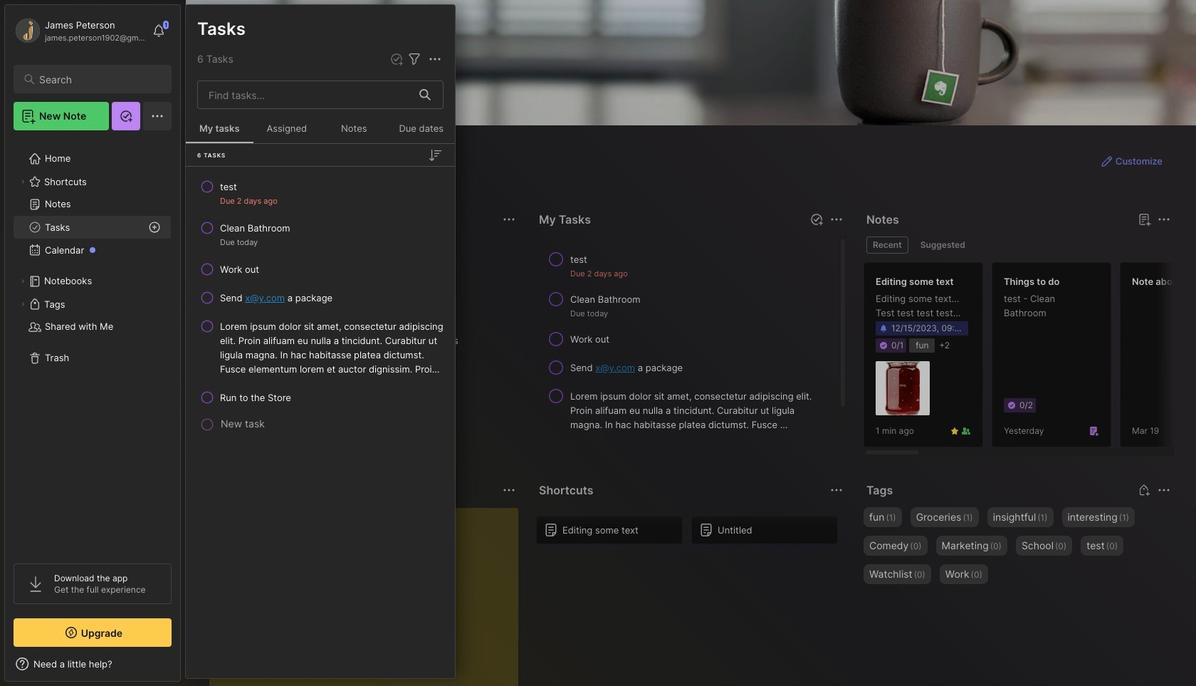 Task type: describe. For each thing, give the bounding box(es) containing it.
main element
[[0, 0, 185, 686]]

more actions and view options image
[[427, 51, 444, 68]]

clean bathroom 1 cell
[[220, 221, 290, 235]]

WHAT'S NEW field
[[5, 653, 180, 675]]

filter tasks image
[[406, 51, 423, 68]]

tree inside main element
[[5, 139, 180, 551]]

1 vertical spatial new task image
[[810, 212, 824, 227]]

0 vertical spatial new task image
[[390, 52, 404, 66]]

work out 2 cell
[[220, 262, 259, 276]]

Search text field
[[39, 73, 159, 86]]

lorem ipsum dolor sit amet, consectetur adipiscing elit. proin alifuam eu nulla a tincidunt. curabitur ut ligula magna. in hac habitasse platea dictumst. fusce elementum lorem et auctor dignissim. proin eget mi id urna euismod consectetur. pellentesque porttitor ac urna quis fermentum: 4 cell
[[220, 319, 444, 376]]

1 row from the top
[[192, 174, 450, 212]]

2 tab from the left
[[915, 237, 972, 254]]

Filter tasks field
[[406, 51, 423, 68]]

1 tab from the left
[[867, 237, 909, 254]]

Account field
[[14, 16, 145, 45]]

test 0 cell
[[220, 180, 237, 194]]

Sort options field
[[427, 146, 444, 163]]

thumbnail image
[[876, 361, 930, 415]]

More actions and view options field
[[423, 51, 444, 68]]

expand tags image
[[19, 300, 27, 308]]



Task type: locate. For each thing, give the bounding box(es) containing it.
run to the store 5 cell
[[220, 390, 291, 405]]

1 horizontal spatial new task image
[[810, 212, 824, 227]]

6 row from the top
[[192, 385, 450, 410]]

Start writing… text field
[[221, 508, 518, 686]]

0 horizontal spatial tab
[[867, 237, 909, 254]]

0 horizontal spatial new task image
[[390, 52, 404, 66]]

3 row from the top
[[192, 256, 450, 282]]

sort options image
[[427, 146, 444, 163]]

row group
[[186, 144, 455, 451], [536, 245, 847, 467], [864, 262, 1197, 456], [536, 516, 847, 553]]

click to collapse image
[[180, 660, 191, 677]]

5 row from the top
[[192, 313, 450, 382]]

send x@y.com a package 3 cell
[[220, 291, 333, 305]]

1 horizontal spatial tab
[[915, 237, 972, 254]]

4 row from the top
[[192, 285, 450, 311]]

tab list
[[867, 237, 1169, 254]]

new task image
[[390, 52, 404, 66], [810, 212, 824, 227]]

expand notebooks image
[[19, 277, 27, 286]]

none search field inside main element
[[39, 71, 159, 88]]

Find tasks… text field
[[200, 83, 411, 107]]

row
[[192, 174, 450, 212], [192, 215, 450, 254], [192, 256, 450, 282], [192, 285, 450, 311], [192, 313, 450, 382], [192, 385, 450, 410]]

tab
[[867, 237, 909, 254], [915, 237, 972, 254]]

None search field
[[39, 71, 159, 88]]

2 row from the top
[[192, 215, 450, 254]]

tree
[[5, 139, 180, 551]]



Task type: vqa. For each thing, say whether or not it's contained in the screenshot.
"Choose default view option for Spreadsheets" field
no



